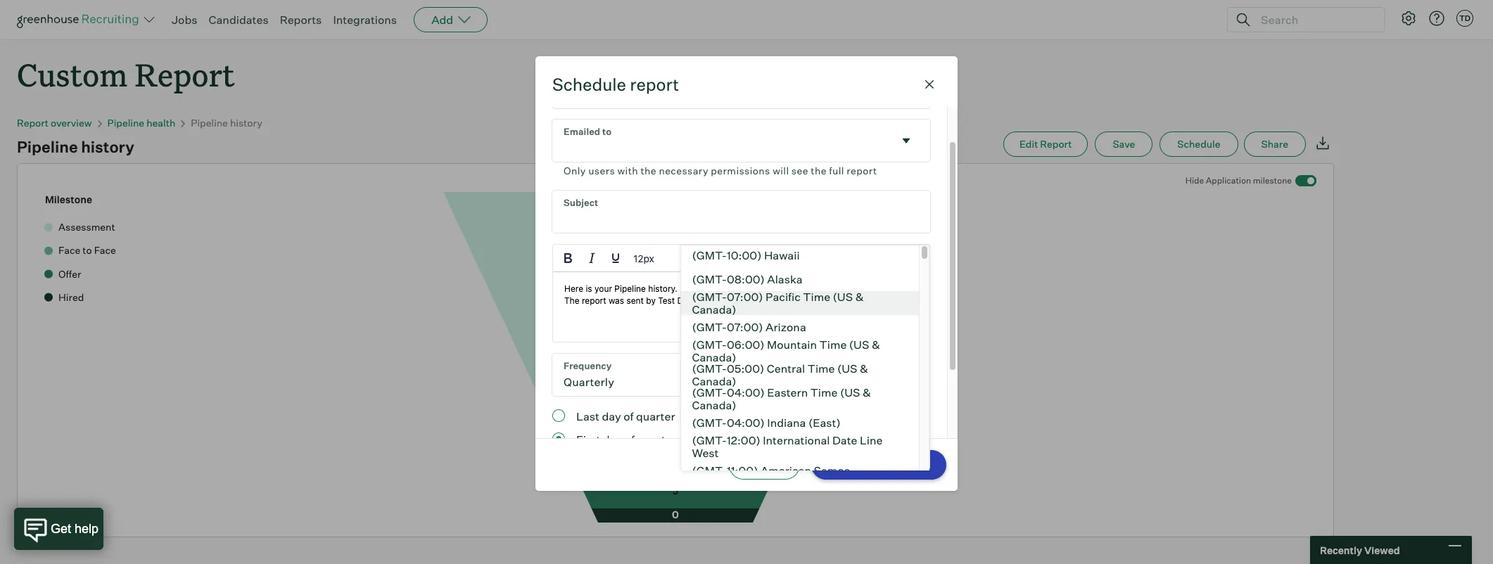 Task type: describe. For each thing, give the bounding box(es) containing it.
0 vertical spatial report
[[630, 74, 679, 95]]

08:00)
[[727, 272, 765, 287]]

pipeline for pipeline health link on the top left of the page
[[107, 117, 144, 129]]

viewed
[[1365, 544, 1400, 556]]

schedule button
[[1160, 132, 1238, 157]]

(gmt-11:00) american samoa option
[[681, 459, 919, 483]]

american
[[761, 464, 812, 478]]

add button
[[414, 7, 488, 32]]

10 (gmt- from the top
[[693, 464, 727, 478]]

edit
[[1020, 138, 1038, 150]]

2 07:00) from the top
[[727, 320, 764, 334]]

06:00)
[[727, 338, 765, 352]]

save for save and schedule
[[829, 458, 855, 472]]

7 (gmt- from the top
[[693, 386, 727, 400]]

share
[[1262, 138, 1289, 150]]

2 04:00) from the top
[[727, 416, 765, 430]]

(gmt-08:00) alaska (gmt-07:00) pacific time (us & canada) (gmt-07:00) arizona (gmt-06:00) mountain time (us & canada) (gmt-05:00) central time (us & canada) (gmt-04:00) eastern time (us & canada) (gmt-04:00) indiana (east) (gmt-12:00) international date line west (gmt-11:00) american samoa
[[693, 272, 883, 478]]

report overview
[[17, 117, 92, 129]]

edit report
[[1020, 138, 1072, 150]]

jobs link
[[172, 13, 197, 27]]

eastern
[[768, 386, 808, 400]]

save for save
[[1113, 138, 1135, 150]]

date
[[833, 434, 858, 448]]

4 (gmt- from the top
[[693, 320, 727, 334]]

pipeline history link
[[191, 117, 262, 129]]

permissions
[[711, 165, 770, 177]]

jobs
[[172, 13, 197, 27]]

see
[[792, 165, 809, 177]]

td button
[[1454, 7, 1477, 30]]

integrations link
[[333, 13, 397, 27]]

2 canada) from the top
[[693, 351, 737, 365]]

will
[[773, 165, 789, 177]]

necessary
[[659, 165, 709, 177]]

report overview link
[[17, 117, 92, 129]]

share button
[[1244, 132, 1306, 157]]

(gmt-06:00) mountain time (us & canada) option
[[681, 338, 919, 365]]

milestone
[[1253, 175, 1292, 186]]

5 (gmt- from the top
[[693, 338, 727, 352]]

1 horizontal spatial schedule
[[880, 458, 929, 472]]

12px button
[[628, 246, 719, 270]]

(gmt-04:00) eastern time (us & canada) option
[[681, 386, 919, 413]]

3 canada) from the top
[[693, 375, 737, 389]]

1 vertical spatial history
[[81, 137, 134, 156]]

4 canada) from the top
[[693, 398, 737, 413]]

and
[[857, 458, 877, 472]]

central
[[767, 362, 806, 376]]

application
[[1206, 175, 1251, 186]]

Search text field
[[1258, 10, 1372, 30]]

save and schedule
[[829, 458, 929, 472]]

3 (gmt- from the top
[[693, 290, 727, 304]]

1 the from the left
[[641, 165, 657, 177]]

1 vertical spatial pipeline history
[[17, 137, 134, 156]]

1 horizontal spatial pipeline history
[[191, 117, 262, 129]]

time up (east)
[[811, 386, 838, 400]]

first day of quarter
[[576, 433, 676, 447]]

1 04:00) from the top
[[727, 386, 765, 400]]

greenhouse recruiting image
[[17, 11, 144, 28]]

11:00)
[[727, 464, 759, 478]]

recently
[[1320, 544, 1363, 556]]

td button
[[1457, 10, 1474, 27]]

pacific
[[766, 290, 801, 304]]

1 horizontal spatial history
[[230, 117, 262, 129]]

day for last
[[602, 410, 621, 424]]

0 horizontal spatial pipeline
[[17, 137, 78, 156]]

6 (gmt- from the top
[[693, 362, 727, 376]]

1 canada) from the top
[[693, 303, 737, 317]]

12px group
[[553, 245, 930, 272]]

configure image
[[1401, 10, 1417, 27]]

health
[[147, 117, 175, 129]]

(us up (east)
[[841, 386, 861, 400]]

time right "pacific"
[[804, 290, 831, 304]]

(gmt-07:00) pacific time (us & canada) option
[[681, 290, 919, 317]]

12:00)
[[727, 434, 761, 448]]

(gmt-10:00) hawaii option
[[681, 244, 919, 268]]

10:00)
[[727, 249, 762, 263]]

candidates
[[209, 13, 269, 27]]

time right central
[[808, 362, 835, 376]]

1 toolbar from the left
[[723, 245, 801, 272]]

schedule report
[[552, 74, 679, 95]]

save and schedule this report to revisit it! element
[[1095, 132, 1160, 157]]



Task type: locate. For each thing, give the bounding box(es) containing it.
the left 'full'
[[811, 165, 827, 177]]

day right 'first'
[[603, 433, 622, 447]]

07:00)
[[727, 290, 764, 304], [727, 320, 764, 334]]

07:00) up 06:00) at the bottom
[[727, 320, 764, 334]]

quarter
[[636, 410, 675, 424], [637, 433, 676, 447]]

save button
[[1095, 132, 1153, 157]]

(gmt-12:00) international date line west option
[[681, 434, 919, 460]]

pipeline left health
[[107, 117, 144, 129]]

save inside button
[[1113, 138, 1135, 150]]

schedule for schedule
[[1178, 138, 1221, 150]]

history
[[230, 117, 262, 129], [81, 137, 134, 156]]

1 vertical spatial day
[[603, 433, 622, 447]]

report
[[135, 53, 235, 95], [17, 117, 49, 129], [1040, 138, 1072, 150]]

pipeline for pipeline history link
[[191, 117, 228, 129]]

of for first
[[625, 433, 635, 447]]

pipeline health
[[107, 117, 175, 129]]

of down "last day of quarter" at the left bottom of page
[[625, 433, 635, 447]]

0 vertical spatial pipeline history
[[191, 117, 262, 129]]

2 horizontal spatial report
[[1040, 138, 1072, 150]]

integrations
[[333, 13, 397, 27]]

9 (gmt- from the top
[[693, 434, 727, 448]]

(gmt- up 05:00)
[[693, 338, 727, 352]]

12px
[[633, 252, 654, 264]]

of up first day of quarter
[[624, 410, 634, 424]]

hide application milestone
[[1186, 175, 1292, 186]]

full
[[829, 165, 844, 177]]

save inside button
[[829, 458, 855, 472]]

1 vertical spatial schedule
[[1178, 138, 1221, 150]]

hawaii
[[765, 249, 800, 263]]

only users with the necessary permissions will see the full report
[[564, 165, 877, 177]]

save
[[1113, 138, 1135, 150], [829, 458, 855, 472]]

1 vertical spatial report
[[847, 165, 877, 177]]

report left overview
[[17, 117, 49, 129]]

0 vertical spatial 04:00)
[[727, 386, 765, 400]]

1 vertical spatial 04:00)
[[727, 416, 765, 430]]

with
[[618, 165, 638, 177]]

0 vertical spatial quarter
[[636, 410, 675, 424]]

alaska
[[768, 272, 803, 287]]

indiana
[[768, 416, 806, 430]]

time right mountain
[[820, 338, 847, 352]]

canada)
[[693, 303, 737, 317], [693, 351, 737, 365], [693, 375, 737, 389], [693, 398, 737, 413]]

report right edit
[[1040, 138, 1072, 150]]

reports link
[[280, 13, 322, 27]]

(gmt- down 05:00)
[[693, 386, 727, 400]]

04:00)
[[727, 386, 765, 400], [727, 416, 765, 430]]

edit report link
[[1003, 132, 1088, 157]]

1 vertical spatial 07:00)
[[727, 320, 764, 334]]

toolbar up 08:00)
[[723, 245, 801, 272]]

0 horizontal spatial report
[[17, 117, 49, 129]]

0 horizontal spatial pipeline history
[[17, 137, 134, 156]]

1 vertical spatial of
[[625, 433, 635, 447]]

(gmt- up west
[[693, 416, 727, 430]]

west
[[693, 446, 719, 460]]

close modal icon image
[[921, 76, 938, 93]]

mountain
[[767, 338, 817, 352]]

(gmt- up 11:00)
[[693, 434, 727, 448]]

0 vertical spatial 07:00)
[[727, 290, 764, 304]]

None field
[[552, 354, 741, 396]]

td
[[1460, 13, 1471, 23]]

05:00)
[[727, 362, 765, 376]]

None text field
[[552, 191, 930, 233], [552, 354, 705, 396], [552, 191, 930, 233], [552, 354, 705, 396]]

last
[[576, 410, 600, 424]]

1 horizontal spatial report
[[847, 165, 877, 177]]

(us up (gmt-05:00) central time (us & canada) option
[[850, 338, 870, 352]]

reports
[[280, 13, 322, 27]]

toggle flyout image
[[899, 134, 914, 148]]

2 horizontal spatial pipeline
[[191, 117, 228, 129]]

0 vertical spatial day
[[602, 410, 621, 424]]

2 (gmt- from the top
[[693, 272, 727, 287]]

pipeline history right health
[[191, 117, 262, 129]]

pipeline history
[[191, 117, 262, 129], [17, 137, 134, 156]]

1 horizontal spatial the
[[811, 165, 827, 177]]

1 vertical spatial quarter
[[637, 433, 676, 447]]

of for last
[[624, 410, 634, 424]]

international
[[763, 434, 830, 448]]

(gmt- down 08:00)
[[693, 290, 727, 304]]

pipeline right health
[[191, 117, 228, 129]]

toolbar right hawaii on the right top of the page
[[801, 245, 855, 272]]

2 toolbar from the left
[[801, 245, 855, 272]]

1 vertical spatial report
[[17, 117, 49, 129]]

(gmt- up 06:00) at the bottom
[[693, 320, 727, 334]]

(gmt- up 08:00)
[[693, 249, 727, 263]]

quarter down "last day of quarter" at the left bottom of page
[[637, 433, 676, 447]]

cancel button
[[729, 450, 800, 480]]

2 vertical spatial report
[[1040, 138, 1072, 150]]

(gmt- down 12px group at the top of the page
[[693, 272, 727, 287]]

07:00) down 08:00)
[[727, 290, 764, 304]]

recently viewed
[[1320, 544, 1400, 556]]

0 vertical spatial schedule
[[552, 74, 626, 95]]

0 vertical spatial history
[[230, 117, 262, 129]]

hide
[[1186, 175, 1204, 186]]

(gmt-10:00) hawaii
[[693, 249, 800, 263]]

pipeline down report overview link
[[17, 137, 78, 156]]

pipeline health link
[[107, 117, 175, 129]]

schedule for schedule report
[[552, 74, 626, 95]]

the
[[641, 165, 657, 177], [811, 165, 827, 177]]

(gmt-04:00) indiana (east) option
[[681, 411, 919, 435]]

(gmt-08:00) alaska option
[[681, 268, 919, 291]]

last day of quarter
[[576, 410, 675, 424]]

overview
[[51, 117, 92, 129]]

(gmt- down 06:00) at the bottom
[[693, 362, 727, 376]]

day for first
[[603, 433, 622, 447]]

2 the from the left
[[811, 165, 827, 177]]

0 horizontal spatial history
[[81, 137, 134, 156]]

save and schedule button
[[812, 450, 947, 480]]

report for custom report
[[135, 53, 235, 95]]

(gmt-07:00) arizona option
[[681, 315, 919, 339]]

report
[[630, 74, 679, 95], [847, 165, 877, 177]]

(us
[[833, 290, 854, 304], [850, 338, 870, 352], [838, 362, 858, 376], [841, 386, 861, 400]]

(gmt-05:00) central time (us & canada) option
[[681, 362, 919, 389]]

0 vertical spatial report
[[135, 53, 235, 95]]

2 vertical spatial schedule
[[880, 458, 929, 472]]

custom report
[[17, 53, 235, 95]]

custom
[[17, 53, 128, 95]]

report up health
[[135, 53, 235, 95]]

2 horizontal spatial schedule
[[1178, 138, 1221, 150]]

(gmt-
[[693, 249, 727, 263], [693, 272, 727, 287], [693, 290, 727, 304], [693, 320, 727, 334], [693, 338, 727, 352], [693, 362, 727, 376], [693, 386, 727, 400], [693, 416, 727, 430], [693, 434, 727, 448], [693, 464, 727, 478]]

quarter up first day of quarter
[[636, 410, 675, 424]]

1 horizontal spatial save
[[1113, 138, 1135, 150]]

the right with
[[641, 165, 657, 177]]

pipeline
[[107, 117, 144, 129], [191, 117, 228, 129], [17, 137, 78, 156]]

download image
[[1315, 135, 1332, 151]]

line
[[860, 434, 883, 448]]

report inside 'field'
[[847, 165, 877, 177]]

candidates link
[[209, 13, 269, 27]]

1 horizontal spatial pipeline
[[107, 117, 144, 129]]

arizona
[[766, 320, 807, 334]]

(gmt- inside the (gmt-10:00) hawaii 'option'
[[693, 249, 727, 263]]

day right last
[[602, 410, 621, 424]]

quarter for last day of quarter
[[636, 410, 675, 424]]

pipeline history down overview
[[17, 137, 134, 156]]

report for edit report
[[1040, 138, 1072, 150]]

Only users with the necessary permissions will see the full report field
[[552, 120, 930, 180]]

add
[[432, 13, 453, 27]]

0 horizontal spatial save
[[829, 458, 855, 472]]

(gmt- down west
[[693, 464, 727, 478]]

list box
[[681, 244, 930, 564]]

0 horizontal spatial the
[[641, 165, 657, 177]]

04:00) down 05:00)
[[727, 386, 765, 400]]

list box containing (gmt-10:00) hawaii
[[681, 244, 930, 564]]

time
[[804, 290, 831, 304], [820, 338, 847, 352], [808, 362, 835, 376], [811, 386, 838, 400]]

1 (gmt- from the top
[[693, 249, 727, 263]]

cancel
[[747, 458, 783, 472]]

12px toolbar
[[553, 245, 723, 272]]

04:00) up 12:00)
[[727, 416, 765, 430]]

1 vertical spatial save
[[829, 458, 855, 472]]

&
[[856, 290, 864, 304], [872, 338, 880, 352], [860, 362, 869, 376], [863, 386, 871, 400]]

samoa
[[814, 464, 851, 478]]

day
[[602, 410, 621, 424], [603, 433, 622, 447]]

toolbar
[[723, 245, 801, 272], [801, 245, 855, 272]]

(us up (gmt-04:00) eastern time (us & canada) option
[[838, 362, 858, 376]]

1 horizontal spatial report
[[135, 53, 235, 95]]

first
[[576, 433, 601, 447]]

0 vertical spatial of
[[624, 410, 634, 424]]

0 horizontal spatial report
[[630, 74, 679, 95]]

8 (gmt- from the top
[[693, 416, 727, 430]]

1 07:00) from the top
[[727, 290, 764, 304]]

of
[[624, 410, 634, 424], [625, 433, 635, 447]]

quarter for first day of quarter
[[637, 433, 676, 447]]

schedule
[[552, 74, 626, 95], [1178, 138, 1221, 150], [880, 458, 929, 472]]

users
[[588, 165, 615, 177]]

(east)
[[809, 416, 841, 430]]

0 horizontal spatial schedule
[[552, 74, 626, 95]]

0 vertical spatial save
[[1113, 138, 1135, 150]]

milestone
[[45, 194, 92, 206]]

(us up (gmt-07:00) arizona option
[[833, 290, 854, 304]]

only
[[564, 165, 586, 177]]



Task type: vqa. For each thing, say whether or not it's contained in the screenshot.
Share
yes



